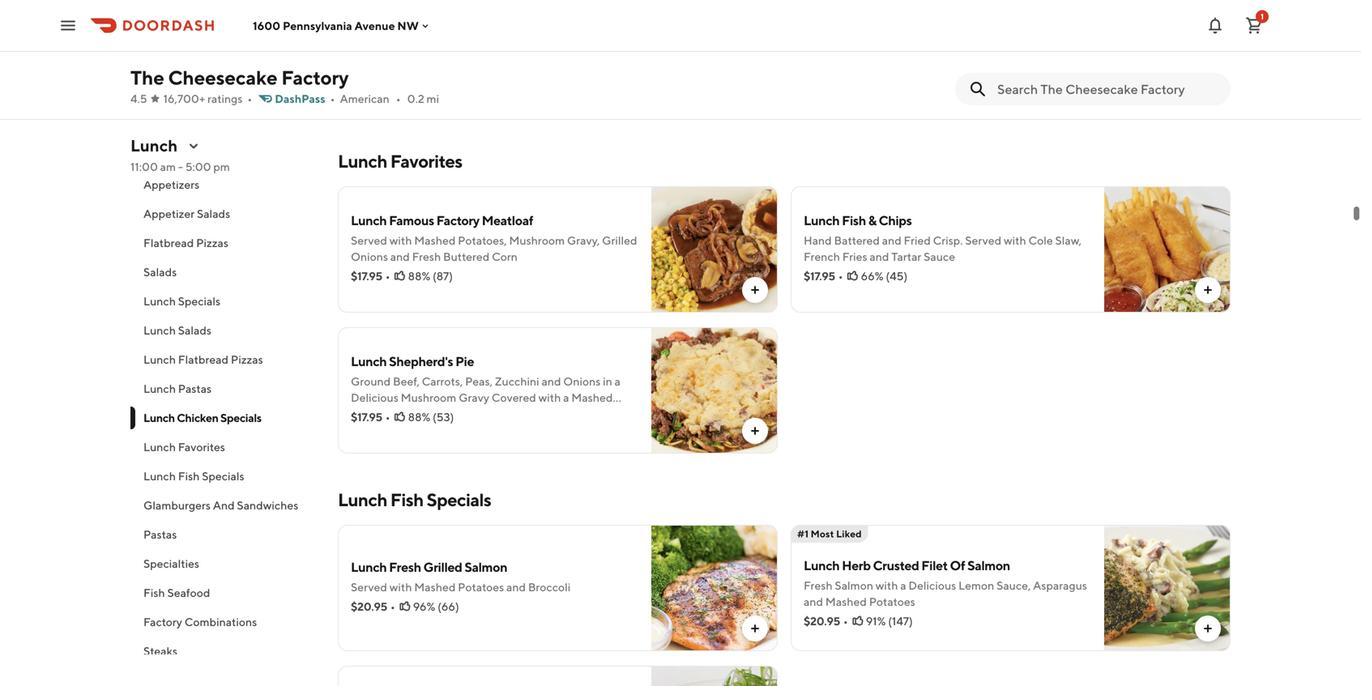Task type: describe. For each thing, give the bounding box(es) containing it.
lunch inside the "lunch herb crusted filet of salmon fresh salmon with a delicious lemon sauce, asparagus and mashed potatoes"
[[804, 558, 840, 573]]

served inside lunch fresh grilled salmon served with mashed potatoes and broccoli
[[351, 581, 387, 594]]

pastas inside button
[[143, 528, 177, 541]]

nw
[[397, 19, 419, 32]]

lunch shepherd's pie ground beef, carrots, peas, zucchini and onions in a delicious mushroom gravy covered with a mashed potato-parmesan cheese crust
[[351, 354, 621, 421]]

lunch inside lunch fish & chips hand battered and fried crisp. served with cole slaw, french fries and tartar sauce
[[804, 213, 840, 228]]

-
[[178, 160, 183, 173]]

appetizer salads button
[[130, 199, 318, 229]]

lunch inside lunch fresh grilled salmon served with mashed potatoes and broccoli
[[351, 560, 387, 575]]

lunch chicken piccata sauteed chicken breast with lemon sauce, mushrooms and capers. served with angel hair pasta
[[351, 15, 637, 66]]

beef,
[[393, 375, 420, 388]]

specials inside button
[[202, 470, 244, 483]]

ground
[[351, 375, 391, 388]]

fried
[[904, 234, 931, 247]]

fresh inside lunch fresh grilled salmon served with mashed potatoes and broccoli
[[389, 560, 421, 575]]

with inside lunch shepherd's pie ground beef, carrots, peas, zucchini and onions in a delicious mushroom gravy covered with a mashed potato-parmesan cheese crust
[[539, 391, 561, 404]]

and up 66% (45)
[[870, 250, 889, 263]]

peas,
[[465, 375, 493, 388]]

(45)
[[886, 269, 908, 283]]

1 vertical spatial salads
[[143, 265, 177, 279]]

appetizers
[[143, 178, 200, 191]]

sauce, inside the "lunch herb crusted filet of salmon fresh salmon with a delicious lemon sauce, asparagus and mashed potatoes"
[[997, 579, 1031, 592]]

salads for lunch salads
[[178, 324, 212, 337]]

salads button
[[130, 258, 318, 287]]

• left 96%
[[390, 600, 395, 613]]

american • 0.2 mi
[[340, 92, 439, 105]]

sandwiches
[[237, 499, 298, 512]]

potato-
[[351, 407, 391, 421]]

herb
[[842, 558, 871, 573]]

lunch pastas
[[143, 382, 212, 395]]

91%
[[866, 615, 886, 628]]

$20.95 • for 91% (147)
[[804, 615, 848, 628]]

french
[[804, 250, 840, 263]]

96% (66)
[[413, 600, 459, 613]]

1 vertical spatial chicken
[[396, 36, 439, 49]]

lunch fresh grilled salmon served with mashed potatoes and broccoli
[[351, 560, 571, 594]]

$20.95 for 91%
[[804, 615, 840, 628]]

crisp.
[[933, 234, 963, 247]]

buttered
[[443, 250, 490, 263]]

lunch inside lunch chicken piccata sauteed chicken breast with lemon sauce, mushrooms and capers. served with angel hair pasta
[[351, 15, 387, 30]]

filet
[[922, 558, 948, 573]]

• down fries
[[839, 269, 843, 283]]

delicious inside the "lunch herb crusted filet of salmon fresh salmon with a delicious lemon sauce, asparagus and mashed potatoes"
[[909, 579, 956, 592]]

served inside lunch chicken piccata sauteed chicken breast with lemon sauce, mushrooms and capers. served with angel hair pasta
[[414, 52, 451, 66]]

&
[[868, 213, 877, 228]]

91% (147)
[[866, 615, 913, 628]]

lunch favorites button
[[130, 433, 318, 462]]

angel
[[478, 52, 508, 66]]

1600 pennsylvania avenue nw button
[[253, 19, 432, 32]]

$17.95 for lunch shepherd's pie
[[351, 410, 382, 424]]

specials inside button
[[178, 295, 221, 308]]

with inside the "lunch herb crusted filet of salmon fresh salmon with a delicious lemon sauce, asparagus and mashed potatoes"
[[876, 579, 898, 592]]

in
[[603, 375, 612, 388]]

• down the cheesecake factory at the top left of the page
[[247, 92, 252, 105]]

• left 91%
[[843, 615, 848, 628]]

seafood
[[167, 586, 210, 600]]

specialties
[[143, 557, 199, 570]]

sauce
[[924, 250, 955, 263]]

(87)
[[433, 269, 453, 283]]

lunch salads button
[[130, 316, 318, 345]]

pizzas inside button
[[231, 353, 263, 366]]

covered
[[492, 391, 536, 404]]

fish inside lunch fish & chips hand battered and fried crisp. served with cole slaw, french fries and tartar sauce
[[842, 213, 866, 228]]

fish inside button
[[178, 470, 200, 483]]

pie
[[455, 354, 474, 369]]

mushroom inside lunch shepherd's pie ground beef, carrots, peas, zucchini and onions in a delicious mushroom gravy covered with a mashed potato-parmesan cheese crust
[[401, 391, 457, 404]]

(53)
[[433, 410, 454, 424]]

avenue
[[355, 19, 395, 32]]

fries
[[843, 250, 868, 263]]

#1
[[797, 528, 809, 540]]

breast
[[441, 36, 475, 49]]

and down chips on the right of page
[[882, 234, 902, 247]]

(147)
[[888, 615, 913, 628]]

appetizer salads
[[143, 207, 230, 220]]

dashpass
[[275, 92, 325, 105]]

1 horizontal spatial lunch fish specials
[[338, 489, 491, 511]]

lemon inside lunch chicken piccata sauteed chicken breast with lemon sauce, mushrooms and capers. served with angel hair pasta
[[502, 36, 538, 49]]

dashpass •
[[275, 92, 335, 105]]

am
[[160, 160, 176, 173]]

1 items, open order cart image
[[1245, 16, 1264, 35]]

• left american at the top
[[330, 92, 335, 105]]

capers.
[[373, 52, 412, 66]]

0.2
[[407, 92, 424, 105]]

zucchini
[[495, 375, 539, 388]]

factory combinations
[[143, 615, 257, 629]]

gravy
[[459, 391, 489, 404]]

and inside lunch shepherd's pie ground beef, carrots, peas, zucchini and onions in a delicious mushroom gravy covered with a mashed potato-parmesan cheese crust
[[542, 375, 561, 388]]

#1 most liked
[[797, 528, 862, 540]]

and
[[213, 499, 235, 512]]

shepherd's
[[389, 354, 453, 369]]

pastas inside button
[[178, 382, 212, 395]]

factory for famous
[[436, 213, 480, 228]]

1 button
[[1238, 9, 1271, 42]]

lunch famous factory meatloaf served with mashed potatoes, mushroom gravy, grilled onions and fresh buttered corn
[[351, 213, 637, 263]]

tartar
[[892, 250, 922, 263]]

5:00
[[185, 160, 211, 173]]

onions inside lunch shepherd's pie ground beef, carrots, peas, zucchini and onions in a delicious mushroom gravy covered with a mashed potato-parmesan cheese crust
[[563, 375, 601, 388]]

$17.95 for lunch famous factory meatloaf
[[351, 269, 382, 283]]

2 horizontal spatial salmon
[[968, 558, 1010, 573]]

lunch shepherd's pie image
[[652, 327, 778, 454]]

lunch inside lunch famous factory meatloaf served with mashed potatoes, mushroom gravy, grilled onions and fresh buttered corn
[[351, 213, 387, 228]]

mashed inside lunch famous factory meatloaf served with mashed potatoes, mushroom gravy, grilled onions and fresh buttered corn
[[414, 234, 456, 247]]

with inside lunch fish & chips hand battered and fried crisp. served with cole slaw, french fries and tartar sauce
[[1004, 234, 1026, 247]]

potatoes inside lunch fresh grilled salmon served with mashed potatoes and broccoli
[[458, 581, 504, 594]]

lunch flatbread pizzas
[[143, 353, 263, 366]]

lemon inside the "lunch herb crusted filet of salmon fresh salmon with a delicious lemon sauce, asparagus and mashed potatoes"
[[959, 579, 995, 592]]

specialties button
[[130, 549, 318, 579]]

the
[[130, 66, 164, 89]]

carrots,
[[422, 375, 463, 388]]

11:00
[[130, 160, 158, 173]]

fish seafood
[[143, 586, 210, 600]]

flatbread inside button
[[143, 236, 194, 250]]

pastas button
[[130, 520, 318, 549]]

lunch specials
[[143, 295, 221, 308]]

steaks
[[143, 645, 177, 658]]

slaw,
[[1056, 234, 1082, 247]]

add item to cart image for hand battered and fried crisp. served with cole slaw, french fries and tartar sauce
[[1202, 284, 1215, 297]]

american
[[340, 92, 390, 105]]

lunch salads
[[143, 324, 212, 337]]

specials down lunch pastas button
[[220, 411, 262, 425]]

lunch miso salmon image
[[652, 666, 778, 686]]

cheese
[[444, 407, 483, 421]]

ratings
[[207, 92, 243, 105]]

lunch fish & chips hand battered and fried crisp. served with cole slaw, french fries and tartar sauce
[[804, 213, 1082, 263]]

88% (53)
[[408, 410, 454, 424]]

liked
[[836, 528, 862, 540]]

$17.95 for lunch fish & chips
[[804, 269, 835, 283]]



Task type: locate. For each thing, give the bounding box(es) containing it.
$20.95
[[351, 600, 387, 613], [804, 615, 840, 628]]

0 horizontal spatial sauce,
[[540, 36, 574, 49]]

0 vertical spatial pastas
[[178, 382, 212, 395]]

delicious down filet
[[909, 579, 956, 592]]

pizzas down appetizer salads button
[[196, 236, 228, 250]]

fresh inside the "lunch herb crusted filet of salmon fresh salmon with a delicious lemon sauce, asparagus and mashed potatoes"
[[804, 579, 833, 592]]

factory for cheesecake
[[281, 66, 349, 89]]

glamburgers
[[143, 499, 211, 512]]

potatoes,
[[458, 234, 507, 247]]

specials down lunch favorites button
[[202, 470, 244, 483]]

a inside the "lunch herb crusted filet of salmon fresh salmon with a delicious lemon sauce, asparagus and mashed potatoes"
[[901, 579, 907, 592]]

potatoes up "(66)"
[[458, 581, 504, 594]]

$17.95
[[351, 269, 382, 283], [804, 269, 835, 283], [351, 410, 382, 424]]

chicken up capers.
[[389, 15, 437, 30]]

0 vertical spatial onions
[[351, 250, 388, 263]]

mushroom up 88% (53)
[[401, 391, 457, 404]]

0 vertical spatial pizzas
[[196, 236, 228, 250]]

salads up lunch specials
[[143, 265, 177, 279]]

1 vertical spatial delicious
[[909, 579, 956, 592]]

lunch inside lunch shepherd's pie ground beef, carrots, peas, zucchini and onions in a delicious mushroom gravy covered with a mashed potato-parmesan cheese crust
[[351, 354, 387, 369]]

1 vertical spatial onions
[[563, 375, 601, 388]]

2 horizontal spatial a
[[901, 579, 907, 592]]

1600
[[253, 19, 280, 32]]

2 vertical spatial a
[[901, 579, 907, 592]]

0 vertical spatial fresh
[[412, 250, 441, 263]]

1 vertical spatial $20.95
[[804, 615, 840, 628]]

lunch herb crusted filet of salmon fresh salmon with a delicious lemon sauce, asparagus and mashed potatoes
[[804, 558, 1087, 609]]

pastas up lunch chicken specials
[[178, 382, 212, 395]]

$17.95 • for fish
[[804, 269, 843, 283]]

onions inside lunch famous factory meatloaf served with mashed potatoes, mushroom gravy, grilled onions and fresh buttered corn
[[351, 250, 388, 263]]

salads up lunch flatbread pizzas
[[178, 324, 212, 337]]

0 horizontal spatial delicious
[[351, 391, 399, 404]]

salads for appetizer salads
[[197, 207, 230, 220]]

1 vertical spatial flatbread
[[178, 353, 229, 366]]

sauce,
[[540, 36, 574, 49], [997, 579, 1031, 592]]

hand
[[804, 234, 832, 247]]

1 horizontal spatial salmon
[[835, 579, 874, 592]]

1 vertical spatial favorites
[[178, 440, 225, 454]]

0 vertical spatial mushroom
[[509, 234, 565, 247]]

with inside lunch famous factory meatloaf served with mashed potatoes, mushroom gravy, grilled onions and fresh buttered corn
[[390, 234, 412, 247]]

2 horizontal spatial factory
[[436, 213, 480, 228]]

2 vertical spatial chicken
[[177, 411, 218, 425]]

mushroom down meatloaf on the left top of page
[[509, 234, 565, 247]]

0 vertical spatial favorites
[[390, 151, 462, 172]]

88%
[[408, 269, 431, 283], [408, 410, 431, 424]]

chips
[[879, 213, 912, 228]]

sauce, up pasta
[[540, 36, 574, 49]]

1 vertical spatial $20.95 •
[[804, 615, 848, 628]]

88% for shepherd's
[[408, 410, 431, 424]]

appetizers button
[[130, 170, 318, 199]]

88% (87)
[[408, 269, 453, 283]]

mushroom inside lunch famous factory meatloaf served with mashed potatoes, mushroom gravy, grilled onions and fresh buttered corn
[[509, 234, 565, 247]]

Item Search search field
[[998, 80, 1218, 98]]

0 horizontal spatial salmon
[[465, 560, 507, 575]]

lemon up hair
[[502, 36, 538, 49]]

potatoes up the 91% (147)
[[869, 595, 916, 609]]

salads down appetizers 'button' in the left top of the page
[[197, 207, 230, 220]]

0 horizontal spatial grilled
[[423, 560, 462, 575]]

lunch fish specials inside button
[[143, 470, 244, 483]]

add item to cart image
[[749, 284, 762, 297], [1202, 284, 1215, 297], [749, 622, 762, 635], [1202, 622, 1215, 635]]

0 vertical spatial 88%
[[408, 269, 431, 283]]

lunch fish specials button
[[130, 462, 318, 491]]

1 horizontal spatial a
[[615, 375, 621, 388]]

$17.95 • for famous
[[351, 269, 390, 283]]

flatbread pizzas
[[143, 236, 228, 250]]

mashed
[[414, 234, 456, 247], [572, 391, 613, 404], [414, 581, 456, 594], [826, 595, 867, 609]]

1600 pennsylvania avenue nw
[[253, 19, 419, 32]]

factory up dashpass •
[[281, 66, 349, 89]]

0 horizontal spatial a
[[563, 391, 569, 404]]

served inside lunch famous factory meatloaf served with mashed potatoes, mushroom gravy, grilled onions and fresh buttered corn
[[351, 234, 387, 247]]

$17.95 down french
[[804, 269, 835, 283]]

fresh down most
[[804, 579, 833, 592]]

grilled up "(66)"
[[423, 560, 462, 575]]

96%
[[413, 600, 435, 613]]

88% left (53)
[[408, 410, 431, 424]]

a right the covered
[[563, 391, 569, 404]]

and inside lunch fresh grilled salmon served with mashed potatoes and broccoli
[[506, 581, 526, 594]]

grilled inside lunch famous factory meatloaf served with mashed potatoes, mushroom gravy, grilled onions and fresh buttered corn
[[602, 234, 637, 247]]

mashed up 96% (66)
[[414, 581, 456, 594]]

lunch favorites
[[338, 151, 462, 172], [143, 440, 225, 454]]

$17.95 left 88% (87)
[[351, 269, 382, 283]]

famous
[[389, 213, 434, 228]]

most
[[811, 528, 834, 540]]

2 vertical spatial fresh
[[804, 579, 833, 592]]

fresh inside lunch famous factory meatloaf served with mashed potatoes, mushroom gravy, grilled onions and fresh buttered corn
[[412, 250, 441, 263]]

lunch
[[351, 15, 387, 30], [130, 136, 178, 155], [338, 151, 387, 172], [351, 213, 387, 228], [804, 213, 840, 228], [143, 295, 176, 308], [143, 324, 176, 337], [143, 353, 176, 366], [351, 354, 387, 369], [143, 382, 176, 395], [143, 411, 175, 425], [143, 440, 176, 454], [143, 470, 176, 483], [338, 489, 387, 511], [804, 558, 840, 573], [351, 560, 387, 575]]

1 vertical spatial lemon
[[959, 579, 995, 592]]

favorites
[[390, 151, 462, 172], [178, 440, 225, 454]]

$20.95 • left 96%
[[351, 600, 395, 613]]

crust
[[485, 407, 514, 421]]

served
[[414, 52, 451, 66], [351, 234, 387, 247], [965, 234, 1002, 247], [351, 581, 387, 594]]

pizzas down lunch salads button
[[231, 353, 263, 366]]

flatbread down lunch salads button
[[178, 353, 229, 366]]

0 vertical spatial $20.95 •
[[351, 600, 395, 613]]

mashed down famous
[[414, 234, 456, 247]]

$17.95 • down ground
[[351, 410, 390, 424]]

0 horizontal spatial pastas
[[143, 528, 177, 541]]

$20.95 for 96%
[[351, 600, 387, 613]]

sauce, inside lunch chicken piccata sauteed chicken breast with lemon sauce, mushrooms and capers. served with angel hair pasta
[[540, 36, 574, 49]]

1 horizontal spatial onions
[[563, 375, 601, 388]]

1 vertical spatial a
[[563, 391, 569, 404]]

$20.95 • left 91%
[[804, 615, 848, 628]]

factory up the steaks
[[143, 615, 182, 629]]

1 horizontal spatial lunch favorites
[[338, 151, 462, 172]]

1 vertical spatial potatoes
[[869, 595, 916, 609]]

fish seafood button
[[130, 579, 318, 608]]

delicious down ground
[[351, 391, 399, 404]]

16,700+ ratings •
[[163, 92, 252, 105]]

appetizer
[[143, 207, 195, 220]]

pizzas inside button
[[196, 236, 228, 250]]

grilled right gravy,
[[602, 234, 637, 247]]

1 horizontal spatial favorites
[[390, 151, 462, 172]]

2 88% from the top
[[408, 410, 431, 424]]

0 vertical spatial salads
[[197, 207, 230, 220]]

mushroom
[[509, 234, 565, 247], [401, 391, 457, 404]]

sauce, left asparagus
[[997, 579, 1031, 592]]

favorites up famous
[[390, 151, 462, 172]]

4.5
[[130, 92, 147, 105]]

chicken for specials
[[177, 411, 218, 425]]

0 horizontal spatial lunch fish specials
[[143, 470, 244, 483]]

• left parmesan
[[386, 410, 390, 424]]

and down most
[[804, 595, 823, 609]]

$17.95 • left 88% (87)
[[351, 269, 390, 283]]

mashed up 91%
[[826, 595, 867, 609]]

salmon inside lunch fresh grilled salmon served with mashed potatoes and broccoli
[[465, 560, 507, 575]]

16,700+
[[163, 92, 205, 105]]

steaks button
[[130, 637, 318, 666]]

factory
[[281, 66, 349, 89], [436, 213, 480, 228], [143, 615, 182, 629]]

and inside the "lunch herb crusted filet of salmon fresh salmon with a delicious lemon sauce, asparagus and mashed potatoes"
[[804, 595, 823, 609]]

glamburgers and sandwiches
[[143, 499, 298, 512]]

0 horizontal spatial $20.95
[[351, 600, 387, 613]]

1 horizontal spatial delicious
[[909, 579, 956, 592]]

of
[[950, 558, 965, 573]]

0 horizontal spatial favorites
[[178, 440, 225, 454]]

mashed inside lunch shepherd's pie ground beef, carrots, peas, zucchini and onions in a delicious mushroom gravy covered with a mashed potato-parmesan cheese crust
[[572, 391, 613, 404]]

a
[[615, 375, 621, 388], [563, 391, 569, 404], [901, 579, 907, 592]]

0 vertical spatial potatoes
[[458, 581, 504, 594]]

the cheesecake factory
[[130, 66, 349, 89]]

a down crusted
[[901, 579, 907, 592]]

lemon
[[502, 36, 538, 49], [959, 579, 995, 592]]

1 horizontal spatial mushroom
[[509, 234, 565, 247]]

favorites inside button
[[178, 440, 225, 454]]

asparagus
[[1033, 579, 1087, 592]]

with inside lunch fresh grilled salmon served with mashed potatoes and broccoli
[[390, 581, 412, 594]]

0 horizontal spatial lunch favorites
[[143, 440, 225, 454]]

1
[[1261, 12, 1264, 21]]

11:00 am - 5:00 pm
[[130, 160, 230, 173]]

1 horizontal spatial grilled
[[602, 234, 637, 247]]

salmon
[[968, 558, 1010, 573], [465, 560, 507, 575], [835, 579, 874, 592]]

1 horizontal spatial pizzas
[[231, 353, 263, 366]]

chicken for piccata
[[389, 15, 437, 30]]

0 vertical spatial chicken
[[389, 15, 437, 30]]

$20.95 •
[[351, 600, 395, 613], [804, 615, 848, 628]]

1 horizontal spatial potatoes
[[869, 595, 916, 609]]

specials up lunch salads
[[178, 295, 221, 308]]

0 vertical spatial a
[[615, 375, 621, 388]]

factory combinations button
[[130, 608, 318, 637]]

delicious inside lunch shepherd's pie ground beef, carrots, peas, zucchini and onions in a delicious mushroom gravy covered with a mashed potato-parmesan cheese crust
[[351, 391, 399, 404]]

and right "zucchini"
[[542, 375, 561, 388]]

chicken down lunch pastas
[[177, 411, 218, 425]]

(66)
[[438, 600, 459, 613]]

pennsylvania
[[283, 19, 352, 32]]

0 vertical spatial $20.95
[[351, 600, 387, 613]]

and left broccoli at the left of page
[[506, 581, 526, 594]]

0 vertical spatial lemon
[[502, 36, 538, 49]]

a right in
[[615, 375, 621, 388]]

lunch famous factory meatloaf image
[[652, 186, 778, 313]]

$20.95 • for 96% (66)
[[351, 600, 395, 613]]

• left 0.2
[[396, 92, 401, 105]]

1 88% from the top
[[408, 269, 431, 283]]

fish inside button
[[143, 586, 165, 600]]

$20.95 left 91%
[[804, 615, 840, 628]]

1 vertical spatial mushroom
[[401, 391, 457, 404]]

pm
[[213, 160, 230, 173]]

88% left (87)
[[408, 269, 431, 283]]

1 horizontal spatial sauce,
[[997, 579, 1031, 592]]

1 vertical spatial pizzas
[[231, 353, 263, 366]]

0 vertical spatial lunch fish specials
[[143, 470, 244, 483]]

$17.95 • down french
[[804, 269, 843, 283]]

1 horizontal spatial $20.95
[[804, 615, 840, 628]]

mashed inside lunch fresh grilled salmon served with mashed potatoes and broccoli
[[414, 581, 456, 594]]

specials up lunch fresh grilled salmon served with mashed potatoes and broccoli
[[427, 489, 491, 511]]

meatloaf
[[482, 213, 533, 228]]

0 horizontal spatial pizzas
[[196, 236, 228, 250]]

0 vertical spatial sauce,
[[540, 36, 574, 49]]

1 horizontal spatial lemon
[[959, 579, 995, 592]]

flatbread down appetizer
[[143, 236, 194, 250]]

add item to cart image for lunch herb crusted filet of salmon
[[1202, 622, 1215, 635]]

add item to cart image
[[749, 425, 762, 438]]

factory inside lunch famous factory meatloaf served with mashed potatoes, mushroom gravy, grilled onions and fresh buttered corn
[[436, 213, 480, 228]]

lunch chicken specials
[[143, 411, 262, 425]]

hair
[[511, 52, 532, 66]]

broccoli
[[528, 581, 571, 594]]

favorites down lunch chicken specials
[[178, 440, 225, 454]]

0 horizontal spatial potatoes
[[458, 581, 504, 594]]

and up 88% (87)
[[390, 250, 410, 263]]

lunch pastas button
[[130, 374, 318, 404]]

pastas up specialties
[[143, 528, 177, 541]]

1 vertical spatial factory
[[436, 213, 480, 228]]

mashed inside the "lunch herb crusted filet of salmon fresh salmon with a delicious lemon sauce, asparagus and mashed potatoes"
[[826, 595, 867, 609]]

2 vertical spatial salads
[[178, 324, 212, 337]]

fresh up 96%
[[389, 560, 421, 575]]

1 vertical spatial 88%
[[408, 410, 431, 424]]

fresh up 88% (87)
[[412, 250, 441, 263]]

1 horizontal spatial $20.95 •
[[804, 615, 848, 628]]

$20.95 left 96%
[[351, 600, 387, 613]]

$17.95 • for shepherd's
[[351, 410, 390, 424]]

lunch inside button
[[143, 470, 176, 483]]

1 vertical spatial sauce,
[[997, 579, 1031, 592]]

0 horizontal spatial lemon
[[502, 36, 538, 49]]

1 vertical spatial lunch favorites
[[143, 440, 225, 454]]

•
[[247, 92, 252, 105], [330, 92, 335, 105], [396, 92, 401, 105], [386, 269, 390, 283], [839, 269, 843, 283], [386, 410, 390, 424], [390, 600, 395, 613], [843, 615, 848, 628]]

served inside lunch fish & chips hand battered and fried crisp. served with cole slaw, french fries and tartar sauce
[[965, 234, 1002, 247]]

sauteed
[[351, 36, 394, 49]]

1 vertical spatial grilled
[[423, 560, 462, 575]]

add item to cart image for served with mashed potatoes, mushroom gravy, grilled onions and fresh buttered corn
[[749, 284, 762, 297]]

0 vertical spatial flatbread
[[143, 236, 194, 250]]

lunch fresh grilled salmon image
[[652, 525, 778, 652]]

0 vertical spatial lunch favorites
[[338, 151, 462, 172]]

0 horizontal spatial factory
[[143, 615, 182, 629]]

1 vertical spatial lunch fish specials
[[338, 489, 491, 511]]

0 vertical spatial delicious
[[351, 391, 399, 404]]

lunch fish & chips image
[[1105, 186, 1231, 313]]

salads
[[197, 207, 230, 220], [143, 265, 177, 279], [178, 324, 212, 337]]

1 vertical spatial fresh
[[389, 560, 421, 575]]

add item to cart image for served with mashed potatoes and broccoli
[[749, 622, 762, 635]]

88% for famous
[[408, 269, 431, 283]]

2 vertical spatial factory
[[143, 615, 182, 629]]

and inside lunch famous factory meatloaf served with mashed potatoes, mushroom gravy, grilled onions and fresh buttered corn
[[390, 250, 410, 263]]

0 vertical spatial grilled
[[602, 234, 637, 247]]

lunch favorites inside button
[[143, 440, 225, 454]]

cheesecake
[[168, 66, 278, 89]]

0 horizontal spatial mushroom
[[401, 391, 457, 404]]

lunch chicken piccata image
[[652, 0, 778, 115]]

flatbread inside button
[[178, 353, 229, 366]]

and down 'sauteed'
[[351, 52, 370, 66]]

pastas
[[178, 382, 212, 395], [143, 528, 177, 541]]

parmesan
[[391, 407, 442, 421]]

1 horizontal spatial factory
[[281, 66, 349, 89]]

grilled inside lunch fresh grilled salmon served with mashed potatoes and broccoli
[[423, 560, 462, 575]]

0 horizontal spatial onions
[[351, 250, 388, 263]]

lunch favorites up famous
[[338, 151, 462, 172]]

piccata
[[439, 15, 481, 30]]

mashed down in
[[572, 391, 613, 404]]

1 horizontal spatial pastas
[[178, 382, 212, 395]]

battered
[[834, 234, 880, 247]]

potatoes inside the "lunch herb crusted filet of salmon fresh salmon with a delicious lemon sauce, asparagus and mashed potatoes"
[[869, 595, 916, 609]]

factory up potatoes,
[[436, 213, 480, 228]]

and inside lunch chicken piccata sauteed chicken breast with lemon sauce, mushrooms and capers. served with angel hair pasta
[[351, 52, 370, 66]]

combinations
[[185, 615, 257, 629]]

lunch herb crusted filet of salmon image
[[1105, 525, 1231, 652]]

flatbread
[[143, 236, 194, 250], [178, 353, 229, 366]]

1 vertical spatial pastas
[[143, 528, 177, 541]]

menus image
[[187, 139, 200, 152]]

open menu image
[[58, 16, 78, 35]]

lemon down of at the right of page
[[959, 579, 995, 592]]

• left 88% (87)
[[386, 269, 390, 283]]

0 vertical spatial factory
[[281, 66, 349, 89]]

chicken down nw
[[396, 36, 439, 49]]

factory inside button
[[143, 615, 182, 629]]

glamburgers and sandwiches button
[[130, 491, 318, 520]]

0 horizontal spatial $20.95 •
[[351, 600, 395, 613]]

notification bell image
[[1206, 16, 1225, 35]]

lunch favorites down lunch chicken specials
[[143, 440, 225, 454]]

$17.95 down ground
[[351, 410, 382, 424]]



Task type: vqa. For each thing, say whether or not it's contained in the screenshot.


